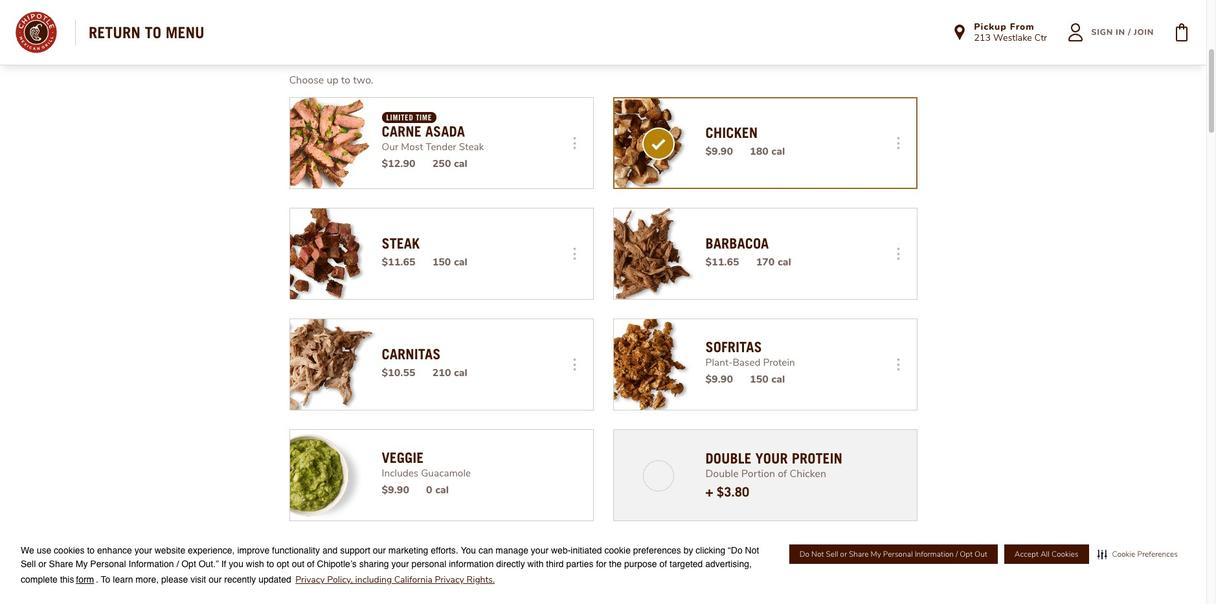 Task type: describe. For each thing, give the bounding box(es) containing it.
sign
[[1092, 27, 1114, 38]]

sign in / join
[[1092, 27, 1155, 38]]

steak inside limited time carne asada our most tender steak
[[459, 140, 484, 153]]

cal for 170 cal definition
[[778, 255, 792, 269]]

2 horizontal spatial /
[[1129, 27, 1132, 38]]

cookieconsent dialog
[[0, 529, 1207, 605]]

sell inside button
[[826, 549, 839, 560]]

1 privacy from the left
[[296, 574, 325, 587]]

$11.65 for steak
[[382, 255, 416, 269]]

$9.90 definition for veggie
[[382, 483, 410, 498]]

ctr
[[1035, 31, 1048, 44]]

targeted
[[670, 559, 703, 570]]

directly
[[497, 559, 525, 570]]

cookie preferences
[[1113, 549, 1179, 560]]

time
[[416, 112, 432, 122]]

wish
[[246, 559, 264, 570]]

carnitas definition
[[382, 346, 441, 363]]

180 cal definition
[[750, 144, 786, 158]]

form
[[76, 575, 94, 585]]

sofritas plant-based protein
[[706, 339, 796, 369]]

we
[[21, 546, 34, 556]]

2 privacy from the left
[[435, 574, 465, 587]]

allergens symbol image
[[977, 29, 989, 38]]

improve
[[237, 546, 270, 556]]

westlake
[[994, 31, 1033, 44]]

california
[[394, 574, 433, 587]]

$9.90 for veggie
[[382, 483, 410, 498]]

we use cookies to enhance your website experience, improve functionality and support our marketing efforts. you can manage your web-initiated cookie preferences by clicking "do not sell or share my personal information / opt out." if you wish to opt out of chipotle's sharing your personal information directly with third parties for the purpose of targeted advertising, complete this
[[21, 546, 760, 585]]

my inside we use cookies to enhance your website experience, improve functionality and support our marketing efforts. you can manage your web-initiated cookie preferences by clicking "do not sell or share my personal information / opt out." if you wish to opt out of chipotle's sharing your personal information directly with third parties for the purpose of targeted advertising, complete this
[[76, 559, 88, 570]]

rice definition
[[289, 573, 370, 597]]

0 horizontal spatial of
[[307, 559, 315, 570]]

1 horizontal spatial your
[[392, 559, 409, 570]]

chicken inside you have selected chicken $9.90 180cal definition
[[706, 124, 758, 141]]

my inside button
[[871, 549, 882, 560]]

out
[[975, 549, 988, 560]]

by
[[684, 546, 694, 556]]

$9.90 definition for sofritas
[[706, 373, 734, 387]]

$9.90 definition inside definition
[[706, 144, 734, 158]]

return to menu link
[[89, 23, 205, 41]]

including
[[355, 574, 392, 587]]

to
[[924, 563, 941, 582]]

support
[[340, 546, 371, 556]]

complete
[[21, 575, 58, 585]]

180 cal
[[750, 144, 786, 158]]

learn
[[113, 575, 133, 585]]

2 horizontal spatial your
[[531, 546, 549, 556]]

experience,
[[188, 546, 235, 556]]

share inside button
[[850, 549, 869, 560]]

cal for the 150 cal definition corresponding to $11.65
[[454, 255, 468, 269]]

of inside double portion of chicken + $3.80
[[778, 467, 788, 482]]

share inside we use cookies to enhance your website experience, improve functionality and support our marketing efforts. you can manage your web-initiated cookie preferences by clicking "do not sell or share my personal information / opt out." if you wish to opt out of chipotle's sharing your personal information directly with third parties for the purpose of targeted advertising, complete this
[[49, 559, 73, 570]]

sign in / join heading
[[1092, 27, 1155, 38]]

join
[[1135, 27, 1155, 38]]

our
[[382, 140, 399, 153]]

cal for "0 cal" definition
[[436, 483, 449, 498]]

chicken inside the your meal chicken bowl
[[121, 576, 158, 590]]

most
[[401, 140, 423, 153]]

portion
[[742, 467, 776, 482]]

$12.90 definition
[[382, 157, 416, 171]]

personal
[[412, 559, 447, 570]]

0 vertical spatial more info image
[[885, 130, 911, 156]]

carnitas
[[382, 346, 441, 363]]

from
[[1011, 21, 1035, 33]]

meal
[[153, 555, 181, 570]]

information inside button
[[915, 549, 954, 560]]

policy,
[[327, 574, 353, 587]]

250
[[433, 157, 451, 171]]

opt
[[277, 559, 289, 570]]

veggie includes guacamole
[[382, 450, 471, 480]]

or inside button
[[841, 549, 848, 560]]

out."
[[199, 559, 219, 570]]

out
[[292, 559, 305, 570]]

to
[[101, 575, 110, 585]]

privacy policy, including california privacy rights.
[[296, 574, 495, 587]]

parties
[[567, 559, 594, 570]]

/ inside we use cookies to enhance your website experience, improve functionality and support our marketing efforts. you can manage your web-initiated cookie preferences by clicking "do not sell or share my personal information / opt out." if you wish to opt out of chipotle's sharing your personal information directly with third parties for the purpose of targeted advertising, complete this
[[177, 559, 179, 570]]

website
[[155, 546, 185, 556]]

privacy policy, including california privacy rights. link
[[294, 572, 497, 589]]

213
[[975, 31, 991, 44]]

$10.55
[[382, 366, 416, 380]]

your
[[121, 555, 149, 570]]

$11.65 definition for steak
[[382, 255, 416, 269]]

preferences
[[1138, 549, 1179, 560]]

our inside we use cookies to enhance your website experience, improve functionality and support our marketing efforts. you can manage your web-initiated cookie preferences by clicking "do not sell or share my personal information / opt out." if you wish to opt out of chipotle's sharing your personal information directly with third parties for the purpose of targeted advertising, complete this
[[373, 546, 386, 556]]

preferences
[[896, 27, 970, 41]]

cal for the 150 cal definition for $9.90
[[772, 373, 786, 387]]

visit
[[191, 575, 206, 585]]

"do
[[728, 546, 743, 556]]

guacamole
[[421, 467, 471, 480]]

cookie
[[1113, 549, 1136, 560]]

more info image for carnitas
[[561, 352, 587, 378]]

to right up
[[341, 73, 351, 87]]

$12.90
[[382, 157, 416, 171]]

opt inside we use cookies to enhance your website experience, improve functionality and support our marketing efforts. you can manage your web-initiated cookie preferences by clicking "do not sell or share my personal information / opt out." if you wish to opt out of chipotle's sharing your personal information directly with third parties for the purpose of targeted advertising, complete this
[[182, 559, 196, 570]]

carne
[[382, 123, 422, 140]]

advertising,
[[706, 559, 752, 570]]

the
[[609, 559, 622, 570]]

your meal chicken bowl
[[121, 555, 184, 590]]

.
[[96, 575, 98, 585]]

0
[[426, 483, 433, 498]]

150 cal for $11.65
[[433, 255, 468, 269]]

menu
[[166, 23, 205, 41]]

please
[[161, 575, 188, 585]]

not inside we use cookies to enhance your website experience, improve functionality and support our marketing efforts. you can manage your web-initiated cookie preferences by clicking "do not sell or share my personal information / opt out." if you wish to opt out of chipotle's sharing your personal information directly with third parties for the purpose of targeted advertising, complete this
[[746, 546, 760, 556]]

choose
[[289, 73, 324, 87]]

170 cal
[[757, 255, 792, 269]]

or inside we use cookies to enhance your website experience, improve functionality and support our marketing efforts. you can manage your web-initiated cookie preferences by clicking "do not sell or share my personal information / opt out." if you wish to opt out of chipotle's sharing your personal information directly with third parties for the purpose of targeted advertising, complete this
[[38, 559, 46, 570]]

more,
[[136, 575, 159, 585]]

/ inside button
[[956, 549, 958, 560]]

170 cal definition
[[757, 255, 792, 269]]

purpose
[[625, 559, 657, 570]]



Task type: vqa. For each thing, say whether or not it's contained in the screenshot.


Task type: locate. For each thing, give the bounding box(es) containing it.
0 vertical spatial $9.90
[[706, 144, 734, 158]]

1 horizontal spatial information
[[915, 549, 954, 560]]

barbacoa definition
[[706, 235, 769, 252]]

2 vertical spatial more info image
[[561, 352, 587, 378]]

1 vertical spatial chicken
[[790, 467, 827, 482]]

210 cal
[[433, 366, 468, 380]]

in
[[1117, 27, 1126, 38]]

1 vertical spatial more info image
[[885, 241, 911, 267]]

sell down we
[[21, 559, 36, 570]]

$9.90 definition
[[706, 144, 734, 158], [706, 373, 734, 387], [382, 483, 410, 498]]

chicken down your
[[121, 576, 158, 590]]

plant-
[[706, 356, 733, 369]]

$11.65 definition down steak definition
[[382, 255, 416, 269]]

choose up to two. definition
[[289, 73, 380, 87]]

0 horizontal spatial 150
[[433, 255, 451, 269]]

0 vertical spatial more info image
[[561, 130, 587, 156]]

updated
[[259, 575, 291, 585]]

share down cookies
[[49, 559, 73, 570]]

or down use
[[38, 559, 46, 570]]

clicking
[[696, 546, 726, 556]]

accept all cookies button
[[1004, 545, 1090, 565]]

veggie definition
[[382, 450, 424, 467]]

1 horizontal spatial opt
[[960, 549, 973, 560]]

privacy down the your meal definition at the bottom of page
[[435, 574, 465, 587]]

of right "out"
[[307, 559, 315, 570]]

1 horizontal spatial privacy
[[435, 574, 465, 587]]

1 vertical spatial steak
[[382, 235, 420, 252]]

to
[[145, 23, 161, 41], [341, 73, 351, 87], [87, 546, 95, 556], [267, 559, 274, 570]]

0 vertical spatial steak
[[459, 140, 484, 153]]

tender
[[426, 140, 457, 153]]

information
[[449, 559, 494, 570]]

170
[[757, 255, 775, 269]]

1 horizontal spatial steak
[[459, 140, 484, 153]]

cookies
[[1052, 549, 1079, 560]]

find a chipotle image
[[953, 25, 968, 40]]

1 vertical spatial $9.90 definition
[[706, 373, 734, 387]]

1 horizontal spatial $11.65 definition
[[706, 255, 740, 269]]

chicken definition
[[706, 124, 758, 141]]

rights.
[[467, 574, 495, 587]]

to left opt
[[267, 559, 274, 570]]

includes
[[382, 467, 419, 480]]

nutrition
[[836, 27, 893, 41]]

1 horizontal spatial of
[[660, 559, 667, 570]]

sell right do in the bottom of the page
[[826, 549, 839, 560]]

0 horizontal spatial information
[[129, 559, 174, 570]]

150 for $11.65
[[433, 255, 451, 269]]

sofritas
[[706, 339, 762, 356]]

0 vertical spatial our
[[373, 546, 386, 556]]

double portion of chicken + $3.80
[[706, 467, 827, 500]]

2 $11.65 definition from the left
[[706, 255, 740, 269]]

to left menu
[[145, 23, 161, 41]]

bowl
[[160, 576, 184, 590]]

more info image
[[561, 130, 587, 156], [885, 241, 911, 267], [885, 352, 911, 378]]

accept all cookies
[[1015, 549, 1079, 560]]

choose up to two.
[[289, 73, 374, 87]]

pickup
[[975, 21, 1008, 33]]

0 horizontal spatial sell
[[21, 559, 36, 570]]

0 horizontal spatial 150 cal
[[433, 255, 468, 269]]

1 horizontal spatial or
[[841, 549, 848, 560]]

third
[[546, 559, 564, 570]]

0 horizontal spatial your
[[135, 546, 152, 556]]

form . to learn more, please visit our recently updated
[[76, 575, 291, 585]]

personal inside button
[[884, 549, 913, 560]]

sofritas definition
[[706, 339, 762, 356]]

$9.90 for sofritas
[[706, 373, 734, 387]]

pickup from link
[[975, 21, 1048, 33]]

1 horizontal spatial 150
[[750, 373, 769, 387]]

my
[[871, 549, 882, 560], [76, 559, 88, 570]]

to right cookies
[[87, 546, 95, 556]]

your left meal
[[135, 546, 152, 556]]

if
[[221, 559, 226, 570]]

$11.65
[[382, 255, 416, 269], [706, 255, 740, 269]]

0 horizontal spatial our
[[209, 575, 222, 585]]

chipotle mexican grill image
[[16, 12, 57, 53]]

210 cal definition
[[433, 366, 468, 380]]

our
[[373, 546, 386, 556], [209, 575, 222, 585]]

do
[[800, 549, 810, 560]]

not right "do
[[746, 546, 760, 556]]

150 cal definition for $11.65
[[433, 255, 468, 269]]

$9.90 definition down the includes
[[382, 483, 410, 498]]

$9.90 down the includes
[[382, 483, 410, 498]]

initiated
[[571, 546, 602, 556]]

your
[[135, 546, 152, 556], [531, 546, 549, 556], [392, 559, 409, 570]]

information up the add to bag button
[[915, 549, 954, 560]]

privacy down "out"
[[296, 574, 325, 587]]

0 horizontal spatial personal
[[90, 559, 126, 570]]

$11.65 definition for barbacoa
[[706, 255, 740, 269]]

return
[[89, 23, 141, 41]]

2 vertical spatial $9.90 definition
[[382, 483, 410, 498]]

manage
[[496, 546, 529, 556]]

up
[[327, 73, 339, 87]]

/ up bag
[[956, 549, 958, 560]]

can
[[479, 546, 493, 556]]

1 vertical spatial $9.90
[[706, 373, 734, 387]]

rice
[[289, 573, 326, 597]]

0 vertical spatial 150 cal definition
[[433, 255, 468, 269]]

form link
[[74, 572, 96, 589]]

0 horizontal spatial my
[[76, 559, 88, 570]]

marketing
[[389, 546, 429, 556]]

$3.80
[[717, 485, 750, 500]]

$9.90
[[706, 144, 734, 158], [706, 373, 734, 387], [382, 483, 410, 498]]

pickup from 213 westlake ctr
[[975, 21, 1048, 44]]

share right do in the bottom of the page
[[850, 549, 869, 560]]

efforts.
[[431, 546, 459, 556]]

personal down "enhance"
[[90, 559, 126, 570]]

$11.65 for barbacoa
[[706, 255, 740, 269]]

1 horizontal spatial sell
[[826, 549, 839, 560]]

1 horizontal spatial $11.65
[[706, 255, 740, 269]]

2 $11.65 from the left
[[706, 255, 740, 269]]

1 vertical spatial our
[[209, 575, 222, 585]]

0 vertical spatial 150 cal
[[433, 255, 468, 269]]

0 horizontal spatial privacy
[[296, 574, 325, 587]]

250 cal definition
[[433, 157, 468, 171]]

1 horizontal spatial my
[[871, 549, 882, 560]]

180
[[750, 144, 769, 158]]

cookies
[[54, 546, 85, 556]]

chicken inside double portion of chicken + $3.80
[[790, 467, 827, 482]]

steak definition
[[382, 235, 420, 252]]

cookie
[[605, 546, 631, 556]]

2 vertical spatial more info image
[[885, 352, 911, 378]]

0 horizontal spatial share
[[49, 559, 73, 570]]

1 horizontal spatial 150 cal definition
[[750, 373, 786, 387]]

add to bag
[[894, 563, 971, 582]]

carne asada definition
[[382, 123, 465, 140]]

$10.55 definition
[[382, 366, 416, 380]]

protein
[[764, 356, 796, 369]]

1 vertical spatial more info image
[[561, 241, 587, 267]]

1 horizontal spatial our
[[373, 546, 386, 556]]

opt inside button
[[960, 549, 973, 560]]

$11.65 definition
[[382, 255, 416, 269], [706, 255, 740, 269]]

150 cal for $9.90
[[750, 373, 786, 387]]

information inside we use cookies to enhance your website experience, improve functionality and support our marketing efforts. you can manage your web-initiated cookie preferences by clicking "do not sell or share my personal information / opt out." if you wish to opt out of chipotle's sharing your personal information directly with third parties for the purpose of targeted advertising, complete this
[[129, 559, 174, 570]]

0 vertical spatial chicken
[[706, 124, 758, 141]]

cal for 180 cal definition
[[772, 144, 786, 158]]

more info image for plant-based protein
[[885, 352, 911, 378]]

$9.90 down chicken definition
[[706, 144, 734, 158]]

0 vertical spatial $9.90 definition
[[706, 144, 734, 158]]

double
[[706, 467, 739, 482]]

veggie
[[382, 450, 424, 467]]

+
[[706, 485, 714, 500]]

$9.90 down 'plant-'
[[706, 373, 734, 387]]

of down preferences
[[660, 559, 667, 570]]

1 horizontal spatial chicken
[[706, 124, 758, 141]]

$11.65 definition down barbacoa
[[706, 255, 740, 269]]

limited time carne asada our most tender steak
[[382, 112, 484, 153]]

two.
[[353, 73, 374, 87]]

and
[[323, 546, 338, 556]]

250 cal
[[433, 157, 468, 171]]

0 horizontal spatial chicken
[[121, 576, 158, 590]]

$9.90 definition down 'plant-'
[[706, 373, 734, 387]]

1 vertical spatial 150 cal definition
[[750, 373, 786, 387]]

1 $11.65 from the left
[[382, 255, 416, 269]]

our up sharing
[[373, 546, 386, 556]]

cookie preferences link
[[1095, 545, 1181, 565]]

you have selected chicken $9.90 180cal definition
[[613, 97, 918, 189]]

add to bag button
[[894, 563, 971, 582]]

preferences
[[634, 546, 682, 556]]

sell inside we use cookies to enhance your website experience, improve functionality and support our marketing efforts. you can manage your web-initiated cookie preferences by clicking "do not sell or share my personal information / opt out." if you wish to opt out of chipotle's sharing your personal information directly with third parties for the purpose of targeted advertising, complete this
[[21, 559, 36, 570]]

add to bag image
[[1167, 17, 1198, 48]]

$9.90 definition down chicken definition
[[706, 144, 734, 158]]

/ down website
[[177, 559, 179, 570]]

2 vertical spatial $9.90
[[382, 483, 410, 498]]

personal
[[884, 549, 913, 560], [90, 559, 126, 570]]

return to menu
[[89, 23, 205, 41]]

for
[[596, 559, 607, 570]]

0 horizontal spatial steak
[[382, 235, 420, 252]]

accept
[[1015, 549, 1039, 560]]

$9.90 inside definition
[[706, 144, 734, 158]]

chicken up 180
[[706, 124, 758, 141]]

150 cal definition for $9.90
[[750, 373, 786, 387]]

opt left out
[[960, 549, 973, 560]]

1 vertical spatial 150
[[750, 373, 769, 387]]

1 horizontal spatial not
[[812, 549, 824, 560]]

of right portion
[[778, 467, 788, 482]]

sign in image
[[1061, 17, 1092, 48]]

2 horizontal spatial of
[[778, 467, 788, 482]]

1 vertical spatial 150 cal
[[750, 373, 786, 387]]

opt up the form . to learn more, please visit our recently updated
[[182, 559, 196, 570]]

do not sell or share my personal information / opt out
[[800, 549, 988, 560]]

more info image for carne asada
[[561, 130, 587, 156]]

recently
[[224, 575, 256, 585]]

our down out."
[[209, 575, 222, 585]]

0 horizontal spatial 150 cal definition
[[433, 255, 468, 269]]

not
[[746, 546, 760, 556], [812, 549, 824, 560]]

of
[[778, 467, 788, 482], [307, 559, 315, 570], [660, 559, 667, 570]]

150 cal definition
[[433, 255, 468, 269], [750, 373, 786, 387]]

cal for '210 cal' "definition"
[[454, 366, 468, 380]]

0 horizontal spatial $11.65
[[382, 255, 416, 269]]

you
[[461, 546, 476, 556]]

0 vertical spatial 150
[[433, 255, 451, 269]]

not right do in the bottom of the page
[[812, 549, 824, 560]]

chicken right portion
[[790, 467, 827, 482]]

cal for 250 cal 'definition'
[[454, 157, 468, 171]]

0 horizontal spatial $11.65 definition
[[382, 255, 416, 269]]

chipotle's
[[317, 559, 357, 570]]

210
[[433, 366, 451, 380]]

information up the more,
[[129, 559, 174, 570]]

2 horizontal spatial chicken
[[790, 467, 827, 482]]

1 horizontal spatial 150 cal
[[750, 373, 786, 387]]

1 $11.65 definition from the left
[[382, 255, 416, 269]]

0 horizontal spatial or
[[38, 559, 46, 570]]

do not sell or share my personal information / opt out button
[[789, 545, 999, 565]]

your meal definition
[[121, 555, 797, 570]]

personal inside we use cookies to enhance your website experience, improve functionality and support our marketing efforts. you can manage your web-initiated cookie preferences by clicking "do not sell or share my personal information / opt out." if you wish to opt out of chipotle's sharing your personal information directly with third parties for the purpose of targeted advertising, complete this
[[90, 559, 126, 570]]

0 horizontal spatial /
[[177, 559, 179, 570]]

your down marketing
[[392, 559, 409, 570]]

$11.65 down barbacoa
[[706, 255, 740, 269]]

0 cal definition
[[426, 483, 449, 498]]

more info image
[[885, 130, 911, 156], [561, 241, 587, 267], [561, 352, 587, 378]]

1 horizontal spatial /
[[956, 549, 958, 560]]

150 for $9.90
[[750, 373, 769, 387]]

cal inside definition
[[772, 144, 786, 158]]

add
[[894, 563, 920, 582]]

$11.65 down steak definition
[[382, 255, 416, 269]]

chicken bowl definition
[[121, 576, 797, 590]]

0 horizontal spatial not
[[746, 546, 760, 556]]

/ right in
[[1129, 27, 1132, 38]]

1 horizontal spatial personal
[[884, 549, 913, 560]]

2 vertical spatial chicken
[[121, 576, 158, 590]]

1 horizontal spatial share
[[850, 549, 869, 560]]

or right do in the bottom of the page
[[841, 549, 848, 560]]

personal up add
[[884, 549, 913, 560]]

more info image for steak
[[561, 241, 587, 267]]

your up with
[[531, 546, 549, 556]]

nutrition preferences link
[[836, 22, 989, 42]]

0 horizontal spatial opt
[[182, 559, 196, 570]]

not inside the do not sell or share my personal information / opt out button
[[812, 549, 824, 560]]



